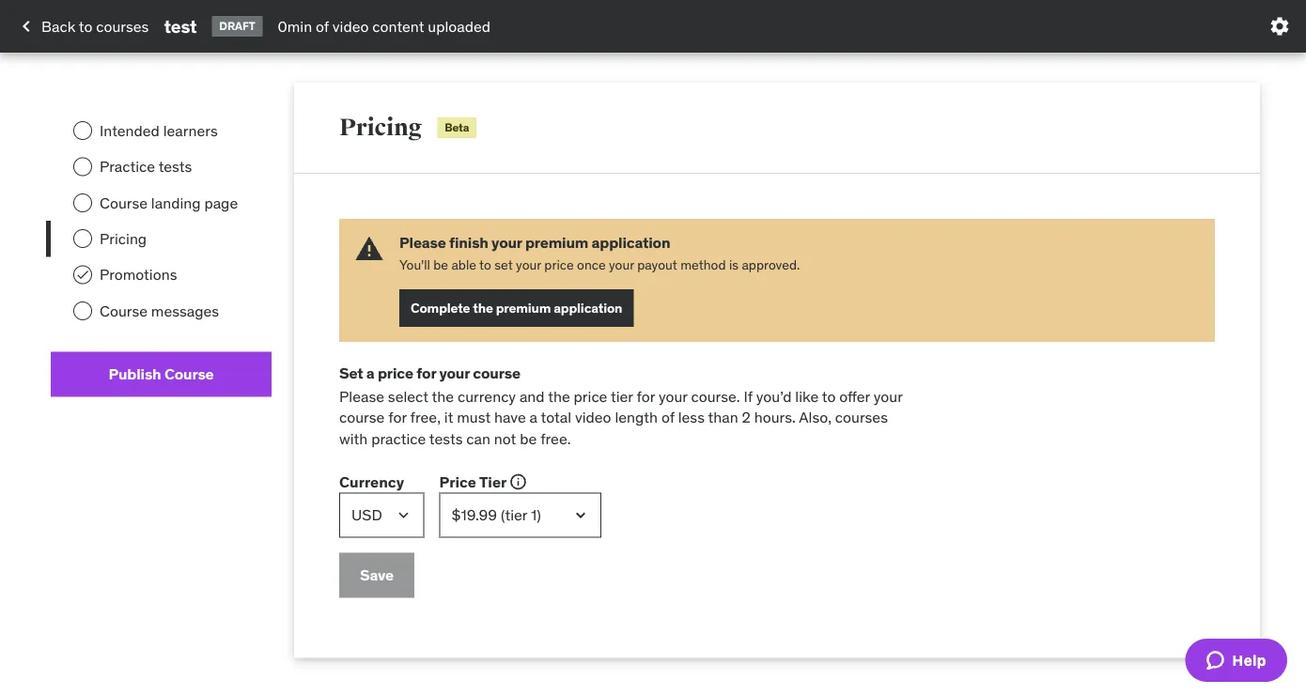 Task type: describe. For each thing, give the bounding box(es) containing it.
course messages
[[100, 301, 219, 321]]

approved.
[[742, 256, 800, 273]]

course.
[[692, 387, 741, 406]]

video inside set a price for your course please select the currency and the price tier for your course. if you'd like to offer your course for free, it must have a total video length of less than 2 hours. also, courses with practice tests can not be free.
[[575, 408, 612, 427]]

practice
[[372, 429, 426, 448]]

price tier
[[440, 473, 507, 492]]

method
[[681, 256, 726, 273]]

0 vertical spatial course
[[473, 364, 521, 383]]

0 horizontal spatial pricing
[[100, 229, 147, 248]]

premium inside complete the premium application link
[[496, 299, 551, 316]]

your right offer
[[874, 387, 903, 406]]

once
[[577, 256, 606, 273]]

landing
[[151, 193, 201, 212]]

finish
[[449, 233, 489, 252]]

incomplete image for course messages
[[73, 302, 92, 321]]

also,
[[799, 408, 832, 427]]

be inside set a price for your course please select the currency and the price tier for your course. if you'd like to offer your course for free, it must have a total video length of less than 2 hours. also, courses with practice tests can not be free.
[[520, 429, 537, 448]]

1 vertical spatial price
[[378, 364, 414, 383]]

to inside please finish your premium application you'll be able to set your price once your payout method is approved.
[[480, 256, 492, 273]]

free,
[[410, 408, 441, 427]]

back to courses
[[41, 16, 149, 36]]

currency
[[458, 387, 516, 406]]

be inside please finish your premium application you'll be able to set your price once your payout method is approved.
[[434, 256, 449, 273]]

promotions
[[100, 265, 177, 284]]

course inside publish course button
[[164, 365, 214, 384]]

total
[[541, 408, 572, 427]]

hours.
[[755, 408, 796, 427]]

draft
[[219, 19, 255, 33]]

2 horizontal spatial for
[[637, 387, 655, 406]]

incomplete image for course
[[73, 193, 92, 212]]

it
[[445, 408, 454, 427]]

1 vertical spatial a
[[530, 408, 538, 427]]

2 horizontal spatial the
[[548, 387, 570, 406]]

practice tests
[[100, 157, 192, 176]]

0 horizontal spatial course
[[339, 408, 385, 427]]

1 horizontal spatial pricing
[[339, 113, 422, 142]]

of inside set a price for your course please select the currency and the price tier for your course. if you'd like to offer your course for free, it must have a total video length of less than 2 hours. also, courses with practice tests can not be free.
[[662, 408, 675, 427]]

0min
[[278, 16, 312, 36]]

0 horizontal spatial video
[[333, 16, 369, 36]]

test
[[164, 15, 197, 37]]

0 vertical spatial a
[[367, 364, 375, 383]]

2 vertical spatial price
[[574, 387, 608, 406]]

small image
[[509, 473, 528, 492]]

price inside please finish your premium application you'll be able to set your price once your payout method is approved.
[[545, 256, 574, 273]]

please inside set a price for your course please select the currency and the price tier for your course. if you'd like to offer your course for free, it must have a total video length of less than 2 hours. also, courses with practice tests can not be free.
[[339, 387, 385, 406]]

please finish your premium application you'll be able to set your price once your payout method is approved.
[[400, 233, 800, 273]]

your up less
[[659, 387, 688, 406]]

you'd
[[757, 387, 792, 406]]

your right once
[[609, 256, 634, 273]]

1 vertical spatial application
[[554, 299, 623, 316]]

pricing link
[[51, 221, 272, 257]]

0 horizontal spatial courses
[[96, 16, 149, 36]]

completed image
[[75, 268, 90, 283]]

your up set
[[492, 233, 522, 252]]

publish
[[109, 365, 161, 384]]

course landing page
[[100, 193, 238, 212]]

complete
[[411, 299, 470, 316]]

promotions link
[[51, 257, 272, 293]]

uploaded
[[428, 16, 491, 36]]

incomplete image for intended
[[73, 121, 92, 140]]

completed element
[[73, 266, 92, 284]]

practice tests link
[[51, 149, 272, 185]]

courses inside set a price for your course please select the currency and the price tier for your course. if you'd like to offer your course for free, it must have a total video length of less than 2 hours. also, courses with practice tests can not be free.
[[836, 408, 888, 427]]

not
[[494, 429, 516, 448]]



Task type: locate. For each thing, give the bounding box(es) containing it.
incomplete image
[[73, 121, 92, 140], [73, 157, 92, 176], [73, 193, 92, 212]]

to right like
[[822, 387, 836, 406]]

incomplete image
[[73, 230, 92, 248], [73, 302, 92, 321]]

can
[[467, 429, 491, 448]]

video left 'content' on the left of page
[[333, 16, 369, 36]]

messages
[[151, 301, 219, 321]]

tier
[[480, 473, 507, 492]]

incomplete image left the intended
[[73, 121, 92, 140]]

0 vertical spatial price
[[545, 256, 574, 273]]

incomplete image down the completed image
[[73, 302, 92, 321]]

video down tier
[[575, 408, 612, 427]]

offer
[[840, 387, 871, 406]]

intended learners
[[100, 121, 218, 140]]

publish course
[[109, 365, 214, 384]]

the right complete
[[473, 299, 493, 316]]

0 horizontal spatial the
[[432, 387, 454, 406]]

1 vertical spatial courses
[[836, 408, 888, 427]]

1 horizontal spatial please
[[400, 233, 446, 252]]

course messages link
[[51, 293, 272, 329]]

incomplete image for pricing
[[73, 230, 92, 248]]

save
[[360, 566, 394, 585]]

the up total on the left of the page
[[548, 387, 570, 406]]

1 horizontal spatial to
[[480, 256, 492, 273]]

of left less
[[662, 408, 675, 427]]

0 vertical spatial of
[[316, 16, 329, 36]]

to left set
[[480, 256, 492, 273]]

a down "and"
[[530, 408, 538, 427]]

0 horizontal spatial for
[[388, 408, 407, 427]]

0 vertical spatial to
[[79, 16, 93, 36]]

0 horizontal spatial tests
[[159, 157, 192, 176]]

0 vertical spatial please
[[400, 233, 446, 252]]

incomplete image up "completed" element
[[73, 230, 92, 248]]

1 vertical spatial video
[[575, 408, 612, 427]]

price
[[440, 473, 477, 492]]

1 vertical spatial tests
[[429, 429, 463, 448]]

1 vertical spatial pricing
[[100, 229, 147, 248]]

incomplete image for practice
[[73, 157, 92, 176]]

0 vertical spatial tests
[[159, 157, 192, 176]]

price left tier
[[574, 387, 608, 406]]

1 vertical spatial premium
[[496, 299, 551, 316]]

be left the able
[[434, 256, 449, 273]]

less
[[679, 408, 705, 427]]

be right not
[[520, 429, 537, 448]]

1 horizontal spatial course
[[473, 364, 521, 383]]

pricing up promotions
[[100, 229, 147, 248]]

for up practice
[[388, 408, 407, 427]]

premium up once
[[526, 233, 589, 252]]

2 vertical spatial course
[[164, 365, 214, 384]]

like
[[796, 387, 819, 406]]

course down promotions
[[100, 301, 148, 321]]

price left once
[[545, 256, 574, 273]]

0 vertical spatial application
[[592, 233, 671, 252]]

pricing
[[339, 113, 422, 142], [100, 229, 147, 248]]

1 horizontal spatial video
[[575, 408, 612, 427]]

2 incomplete image from the top
[[73, 302, 92, 321]]

you'll
[[400, 256, 430, 273]]

set
[[495, 256, 513, 273]]

course inside course messages link
[[100, 301, 148, 321]]

back to courses link
[[15, 10, 149, 42]]

must
[[457, 408, 491, 427]]

1 horizontal spatial the
[[473, 299, 493, 316]]

a right set on the left of the page
[[367, 364, 375, 383]]

0 vertical spatial for
[[417, 364, 436, 383]]

0 vertical spatial incomplete image
[[73, 121, 92, 140]]

page
[[204, 193, 238, 212]]

learners
[[163, 121, 218, 140]]

than
[[708, 408, 739, 427]]

select
[[388, 387, 429, 406]]

2
[[742, 408, 751, 427]]

application up payout
[[592, 233, 671, 252]]

2 vertical spatial to
[[822, 387, 836, 406]]

length
[[615, 408, 658, 427]]

is
[[729, 256, 739, 273]]

course down practice
[[100, 193, 148, 212]]

to inside set a price for your course please select the currency and the price tier for your course. if you'd like to offer your course for free, it must have a total video length of less than 2 hours. also, courses with practice tests can not be free.
[[822, 387, 836, 406]]

application inside please finish your premium application you'll be able to set your price once your payout method is approved.
[[592, 233, 671, 252]]

course
[[100, 193, 148, 212], [100, 301, 148, 321], [164, 365, 214, 384]]

please up you'll at top left
[[400, 233, 446, 252]]

back
[[41, 16, 75, 36]]

price up select
[[378, 364, 414, 383]]

1 vertical spatial for
[[637, 387, 655, 406]]

application
[[592, 233, 671, 252], [554, 299, 623, 316]]

for up select
[[417, 364, 436, 383]]

free.
[[541, 429, 571, 448]]

premium inside please finish your premium application you'll be able to set your price once your payout method is approved.
[[526, 233, 589, 252]]

course up 'currency'
[[473, 364, 521, 383]]

1 horizontal spatial tests
[[429, 429, 463, 448]]

incomplete image inside course landing page link
[[73, 193, 92, 212]]

1 vertical spatial incomplete image
[[73, 157, 92, 176]]

beta
[[445, 120, 469, 135]]

premium
[[526, 233, 589, 252], [496, 299, 551, 316]]

application down once
[[554, 299, 623, 316]]

intended learners link
[[51, 113, 272, 149]]

your right set
[[516, 256, 541, 273]]

0 horizontal spatial be
[[434, 256, 449, 273]]

to right back
[[79, 16, 93, 36]]

tests down it
[[429, 429, 463, 448]]

0 vertical spatial be
[[434, 256, 449, 273]]

payout
[[638, 256, 678, 273]]

incomplete image inside pricing link
[[73, 230, 92, 248]]

0 vertical spatial premium
[[526, 233, 589, 252]]

2 vertical spatial for
[[388, 408, 407, 427]]

courses left test on the left of page
[[96, 16, 149, 36]]

please
[[400, 233, 446, 252], [339, 387, 385, 406]]

0 horizontal spatial please
[[339, 387, 385, 406]]

of right 0min
[[316, 16, 329, 36]]

course for course messages
[[100, 301, 148, 321]]

1 vertical spatial course
[[339, 408, 385, 427]]

2 vertical spatial incomplete image
[[73, 193, 92, 212]]

courses
[[96, 16, 149, 36], [836, 408, 888, 427]]

with
[[339, 429, 368, 448]]

content
[[373, 16, 424, 36]]

have
[[495, 408, 526, 427]]

complete the premium application link
[[400, 289, 634, 327]]

complete the premium application
[[411, 299, 623, 316]]

1 incomplete image from the top
[[73, 121, 92, 140]]

2 horizontal spatial to
[[822, 387, 836, 406]]

course landing page link
[[51, 185, 272, 221]]

2 incomplete image from the top
[[73, 157, 92, 176]]

currency
[[339, 473, 404, 492]]

publish course button
[[51, 352, 272, 397]]

your
[[492, 233, 522, 252], [516, 256, 541, 273], [609, 256, 634, 273], [440, 364, 470, 383], [659, 387, 688, 406], [874, 387, 903, 406]]

incomplete image inside intended learners link
[[73, 121, 92, 140]]

1 vertical spatial please
[[339, 387, 385, 406]]

for
[[417, 364, 436, 383], [637, 387, 655, 406], [388, 408, 407, 427]]

1 vertical spatial be
[[520, 429, 537, 448]]

0 vertical spatial video
[[333, 16, 369, 36]]

the
[[473, 299, 493, 316], [432, 387, 454, 406], [548, 387, 570, 406]]

1 horizontal spatial courses
[[836, 408, 888, 427]]

a
[[367, 364, 375, 383], [530, 408, 538, 427]]

medium image
[[15, 15, 38, 38]]

incomplete image up the completed image
[[73, 193, 92, 212]]

1 horizontal spatial for
[[417, 364, 436, 383]]

to
[[79, 16, 93, 36], [480, 256, 492, 273], [822, 387, 836, 406]]

tests up landing
[[159, 157, 192, 176]]

incomplete image inside practice tests link
[[73, 157, 92, 176]]

incomplete image left practice
[[73, 157, 92, 176]]

the inside complete the premium application link
[[473, 299, 493, 316]]

your up 'currency'
[[440, 364, 470, 383]]

1 horizontal spatial a
[[530, 408, 538, 427]]

0min of video content uploaded
[[278, 16, 491, 36]]

if
[[744, 387, 753, 406]]

1 vertical spatial incomplete image
[[73, 302, 92, 321]]

please down set on the left of the page
[[339, 387, 385, 406]]

3 incomplete image from the top
[[73, 193, 92, 212]]

please inside please finish your premium application you'll be able to set your price once your payout method is approved.
[[400, 233, 446, 252]]

of
[[316, 16, 329, 36], [662, 408, 675, 427]]

1 horizontal spatial of
[[662, 408, 675, 427]]

tests inside set a price for your course please select the currency and the price tier for your course. if you'd like to offer your course for free, it must have a total video length of less than 2 hours. also, courses with practice tests can not be free.
[[429, 429, 463, 448]]

set
[[339, 364, 363, 383]]

1 vertical spatial to
[[480, 256, 492, 273]]

premium down set
[[496, 299, 551, 316]]

the up it
[[432, 387, 454, 406]]

1 vertical spatial of
[[662, 408, 675, 427]]

pricing left beta
[[339, 113, 422, 142]]

intended
[[100, 121, 160, 140]]

courses down offer
[[836, 408, 888, 427]]

course settings image
[[1269, 15, 1292, 38]]

course right the publish
[[164, 365, 214, 384]]

tests
[[159, 157, 192, 176], [429, 429, 463, 448]]

course up 'with'
[[339, 408, 385, 427]]

for up length
[[637, 387, 655, 406]]

1 incomplete image from the top
[[73, 230, 92, 248]]

0 horizontal spatial a
[[367, 364, 375, 383]]

be
[[434, 256, 449, 273], [520, 429, 537, 448]]

0 vertical spatial courses
[[96, 16, 149, 36]]

1 horizontal spatial be
[[520, 429, 537, 448]]

0 vertical spatial incomplete image
[[73, 230, 92, 248]]

save button
[[339, 553, 415, 598]]

price
[[545, 256, 574, 273], [378, 364, 414, 383], [574, 387, 608, 406]]

able
[[452, 256, 477, 273]]

video
[[333, 16, 369, 36], [575, 408, 612, 427]]

tier
[[611, 387, 633, 406]]

set a price for your course please select the currency and the price tier for your course. if you'd like to offer your course for free, it must have a total video length of less than 2 hours. also, courses with practice tests can not be free.
[[339, 364, 903, 448]]

0 vertical spatial pricing
[[339, 113, 422, 142]]

0 vertical spatial course
[[100, 193, 148, 212]]

0 horizontal spatial of
[[316, 16, 329, 36]]

course inside course landing page link
[[100, 193, 148, 212]]

course for course landing page
[[100, 193, 148, 212]]

course
[[473, 364, 521, 383], [339, 408, 385, 427]]

practice
[[100, 157, 155, 176]]

1 vertical spatial course
[[100, 301, 148, 321]]

0 horizontal spatial to
[[79, 16, 93, 36]]

and
[[520, 387, 545, 406]]

incomplete image inside course messages link
[[73, 302, 92, 321]]



Task type: vqa. For each thing, say whether or not it's contained in the screenshot.
tomorrow. within the "Gain skills by doing | Courses that you don't just watch, on sale now from $12.99. Sale ends tomorrow. 1 day left!"
no



